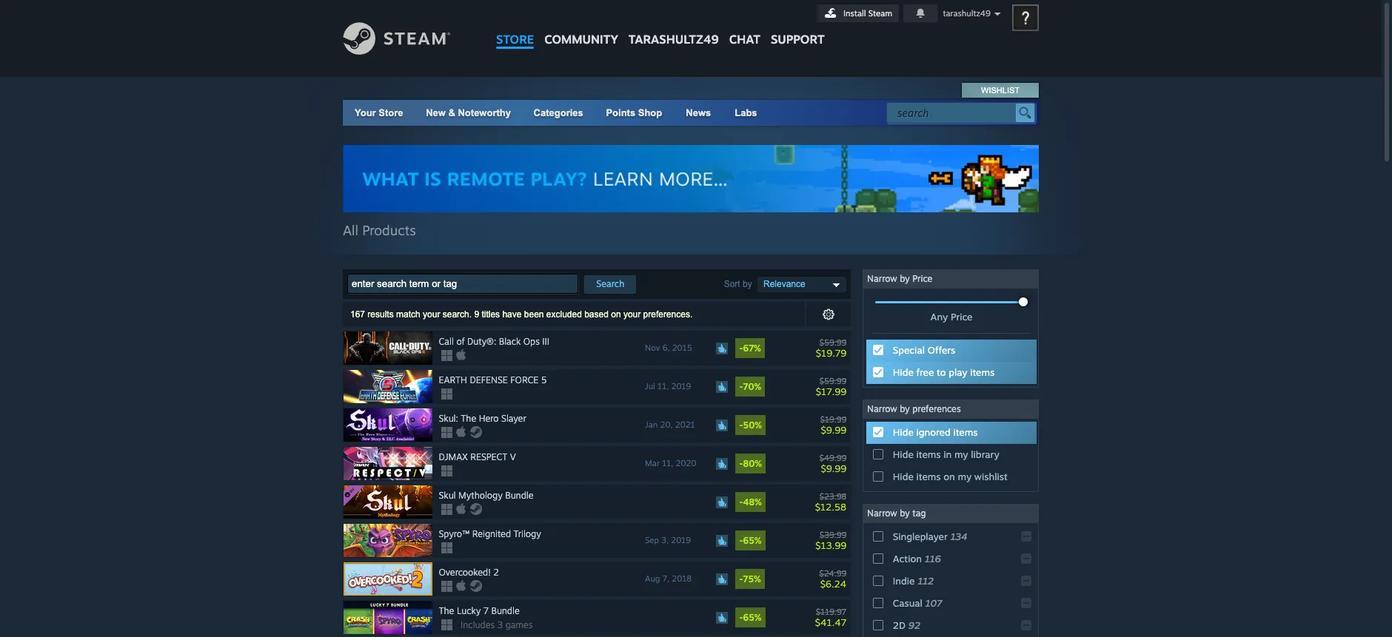 Task type: locate. For each thing, give the bounding box(es) containing it.
ignored
[[916, 427, 951, 438]]

to
[[937, 367, 946, 378]]

2
[[493, 567, 499, 578]]

points shop link
[[594, 100, 674, 126]]

1 vertical spatial 11,
[[662, 458, 673, 469]]

hide
[[893, 367, 914, 378], [893, 427, 914, 438], [893, 449, 914, 461], [893, 471, 914, 483]]

narrow
[[867, 273, 897, 284], [867, 404, 897, 415], [867, 508, 897, 519]]

2018
[[672, 574, 692, 584]]

4 hide from the top
[[893, 471, 914, 483]]

1 vertical spatial bundle
[[491, 606, 520, 617]]

$119.97 $41.47
[[815, 607, 846, 628]]

0 horizontal spatial price
[[912, 273, 933, 284]]

65% down 48%
[[743, 535, 762, 547]]

the left lucky
[[439, 606, 454, 617]]

1 $9.99 from the top
[[821, 424, 846, 436]]

skul:
[[439, 413, 458, 424]]

by for narrow by preferences
[[900, 404, 910, 415]]

None text field
[[347, 274, 578, 294]]

67%
[[743, 343, 761, 354]]

- for $19.99 $9.99
[[739, 420, 743, 431]]

action 116
[[893, 553, 941, 565]]

by left preferences
[[900, 404, 910, 415]]

7 - from the top
[[739, 574, 743, 585]]

11, for $17.99
[[658, 381, 669, 392]]

$59.99 inside $59.99 $19.79
[[820, 337, 846, 348]]

2019 right 3,
[[671, 535, 691, 546]]

hide down the hide ignored items
[[893, 449, 914, 461]]

$23.98
[[819, 491, 846, 502]]

2 your from the left
[[623, 310, 641, 320]]

on right based on the left of page
[[611, 310, 621, 320]]

- up -48%
[[739, 458, 743, 470]]

narrow by preferences
[[867, 404, 961, 415]]

$9.99 inside $19.99 $9.99
[[821, 424, 846, 436]]

items right play
[[970, 367, 994, 378]]

my for in
[[954, 449, 968, 461]]

1 vertical spatial 65%
[[743, 612, 762, 624]]

2019 right jul
[[671, 381, 691, 392]]

-65% for $41.47
[[739, 612, 762, 624]]

$9.99 up $49.99
[[821, 424, 846, 436]]

167 results match your search. 9 titles have been excluded based on your preferences.
[[350, 310, 693, 320]]

the
[[461, 413, 476, 424], [439, 606, 454, 617]]

$9.99
[[821, 424, 846, 436], [821, 462, 846, 474]]

8 - from the top
[[739, 612, 743, 624]]

lucky
[[457, 606, 481, 617]]

library
[[971, 449, 999, 461]]

1 horizontal spatial the
[[461, 413, 476, 424]]

hide down the narrow by preferences
[[893, 427, 914, 438]]

- down -67%
[[739, 381, 743, 392]]

$19.99
[[820, 414, 846, 425]]

search button
[[584, 275, 636, 294]]

chat link
[[724, 0, 766, 50]]

11, right jul
[[658, 381, 669, 392]]

by right sort
[[743, 279, 752, 289]]

community link
[[539, 0, 623, 54]]

2 2019 from the top
[[671, 535, 691, 546]]

0 vertical spatial 65%
[[743, 535, 762, 547]]

0 horizontal spatial the
[[439, 606, 454, 617]]

- down -80%
[[739, 497, 743, 508]]

7,
[[662, 574, 669, 584]]

3 hide from the top
[[893, 449, 914, 461]]

0 horizontal spatial tarashultz49
[[629, 32, 719, 47]]

0 vertical spatial $9.99
[[821, 424, 846, 436]]

- up -75%
[[739, 535, 743, 547]]

1 2019 from the top
[[671, 381, 691, 392]]

skul mythology bundle
[[439, 490, 533, 501]]

hide items in my library
[[893, 449, 999, 461]]

1 horizontal spatial your
[[623, 310, 641, 320]]

hide left the free
[[893, 367, 914, 378]]

$9.99 inside $49.99 $9.99
[[821, 462, 846, 474]]

2 vertical spatial narrow
[[867, 508, 897, 519]]

- for $23.98 $12.58
[[739, 497, 743, 508]]

1 vertical spatial price
[[951, 311, 973, 323]]

1 vertical spatial my
[[958, 471, 972, 483]]

casual
[[893, 598, 922, 609]]

excluded
[[546, 310, 582, 320]]

1 65% from the top
[[743, 535, 762, 547]]

2 $59.99 from the top
[[820, 376, 846, 386]]

items down hide items in my library
[[916, 471, 941, 483]]

1 - from the top
[[739, 343, 743, 354]]

2 hide from the top
[[893, 427, 914, 438]]

6 - from the top
[[739, 535, 743, 547]]

0 vertical spatial price
[[912, 273, 933, 284]]

1 $59.99 from the top
[[820, 337, 846, 348]]

by up special
[[900, 273, 910, 284]]

hide up "narrow by tag"
[[893, 471, 914, 483]]

titles
[[482, 310, 500, 320]]

1 vertical spatial $59.99
[[820, 376, 846, 386]]

your store
[[355, 107, 403, 118]]

1 your from the left
[[423, 310, 440, 320]]

ops
[[523, 336, 540, 347]]

on down in
[[943, 471, 955, 483]]

1 narrow from the top
[[867, 273, 897, 284]]

search text field
[[897, 104, 1012, 123]]

$59.99 down "$19.79"
[[820, 376, 846, 386]]

singleplayer
[[893, 531, 948, 543]]

any price
[[930, 311, 973, 323]]

1 vertical spatial narrow
[[867, 404, 897, 415]]

1 vertical spatial tarashultz49
[[629, 32, 719, 47]]

-65% down -48%
[[739, 535, 762, 547]]

-65%
[[739, 535, 762, 547], [739, 612, 762, 624]]

0 vertical spatial -65%
[[739, 535, 762, 547]]

black
[[499, 336, 521, 347]]

- for $24.99 $6.24
[[739, 574, 743, 585]]

the right skul:
[[461, 413, 476, 424]]

casual 107
[[893, 598, 942, 609]]

4 - from the top
[[739, 458, 743, 470]]

2020
[[676, 458, 696, 469]]

1 hide from the top
[[893, 367, 914, 378]]

- right '2018'
[[739, 574, 743, 585]]

price right 'any'
[[951, 311, 973, 323]]

$9.99 for -50%
[[821, 424, 846, 436]]

0 vertical spatial my
[[954, 449, 968, 461]]

2 - from the top
[[739, 381, 743, 392]]

- for $119.97 $41.47
[[739, 612, 743, 624]]

0 vertical spatial narrow
[[867, 273, 897, 284]]

my left wishlist
[[958, 471, 972, 483]]

50%
[[743, 420, 762, 431]]

action
[[893, 553, 922, 565]]

special offers
[[893, 344, 955, 356]]

- for $59.99 $19.79
[[739, 343, 743, 354]]

new & noteworthy
[[426, 107, 511, 118]]

your right match
[[423, 310, 440, 320]]

$41.47
[[815, 616, 846, 628]]

items left in
[[916, 449, 941, 461]]

hide for hide free to play items
[[893, 367, 914, 378]]

2 65% from the top
[[743, 612, 762, 624]]

by for sort by
[[743, 279, 752, 289]]

11,
[[658, 381, 669, 392], [662, 458, 673, 469]]

install steam
[[843, 8, 892, 19]]

9
[[474, 310, 479, 320]]

your
[[355, 107, 376, 118]]

0 vertical spatial 2019
[[671, 381, 691, 392]]

1 -65% from the top
[[739, 535, 762, 547]]

-80%
[[739, 458, 762, 470]]

48%
[[743, 497, 762, 508]]

1 vertical spatial on
[[943, 471, 955, 483]]

0 vertical spatial tarashultz49
[[943, 8, 991, 19]]

store
[[379, 107, 403, 118]]

by left 'tag'
[[900, 508, 910, 519]]

categories
[[534, 107, 583, 118]]

1 vertical spatial $9.99
[[821, 462, 846, 474]]

-65% for $13.99
[[739, 535, 762, 547]]

news
[[686, 107, 711, 118]]

65% for $13.99
[[743, 535, 762, 547]]

0 vertical spatial 11,
[[658, 381, 669, 392]]

0 vertical spatial $59.99
[[820, 337, 846, 348]]

- down -70%
[[739, 420, 743, 431]]

$59.99 up $59.99 $17.99
[[820, 337, 846, 348]]

v
[[510, 452, 516, 463]]

-70%
[[739, 381, 761, 392]]

-
[[739, 343, 743, 354], [739, 381, 743, 392], [739, 420, 743, 431], [739, 458, 743, 470], [739, 497, 743, 508], [739, 535, 743, 547], [739, 574, 743, 585], [739, 612, 743, 624]]

0 horizontal spatial your
[[423, 310, 440, 320]]

my for on
[[958, 471, 972, 483]]

1 vertical spatial 2019
[[671, 535, 691, 546]]

nov
[[645, 343, 660, 353]]

$59.99
[[820, 337, 846, 348], [820, 376, 846, 386]]

tarashultz49
[[943, 8, 991, 19], [629, 32, 719, 47]]

3 - from the top
[[739, 420, 743, 431]]

-65% down -75%
[[739, 612, 762, 624]]

bundle right "mythology"
[[505, 490, 533, 501]]

11, right mar
[[662, 458, 673, 469]]

your right based on the left of page
[[623, 310, 641, 320]]

skul
[[439, 490, 456, 501]]

spyro™
[[439, 529, 470, 540]]

2 $9.99 from the top
[[821, 462, 846, 474]]

92
[[908, 620, 920, 632]]

my right in
[[954, 449, 968, 461]]

65% down 75%
[[743, 612, 762, 624]]

0 vertical spatial on
[[611, 310, 621, 320]]

new
[[426, 107, 446, 118]]

overcooked!
[[439, 567, 491, 578]]

jan
[[645, 420, 658, 430]]

bundle up 3
[[491, 606, 520, 617]]

$59.99 inside $59.99 $17.99
[[820, 376, 846, 386]]

offers
[[928, 344, 955, 356]]

indie 112
[[893, 575, 934, 587]]

1 vertical spatial -65%
[[739, 612, 762, 624]]

1 vertical spatial the
[[439, 606, 454, 617]]

respect
[[470, 452, 507, 463]]

wishlist link
[[963, 83, 1038, 98]]

singleplayer 134
[[893, 531, 967, 543]]

price up 'any'
[[912, 273, 933, 284]]

- down -75%
[[739, 612, 743, 624]]

2 narrow from the top
[[867, 404, 897, 415]]

chat
[[729, 32, 760, 47]]

7
[[483, 606, 489, 617]]

1 horizontal spatial price
[[951, 311, 973, 323]]

5 - from the top
[[739, 497, 743, 508]]

labs
[[735, 107, 757, 118]]

- up -70%
[[739, 343, 743, 354]]

preferences
[[912, 404, 961, 415]]

$9.99 up $23.98
[[821, 462, 846, 474]]

2 -65% from the top
[[739, 612, 762, 624]]

1 horizontal spatial on
[[943, 471, 955, 483]]

0 horizontal spatial on
[[611, 310, 621, 320]]

special
[[893, 344, 925, 356]]

tarashultz49 link
[[623, 0, 724, 54]]



Task type: describe. For each thing, give the bounding box(es) containing it.
the lucky 7 bundle
[[439, 606, 520, 617]]

any
[[930, 311, 948, 323]]

includes
[[461, 620, 495, 631]]

noteworthy
[[458, 107, 511, 118]]

2019 for $13.99
[[671, 535, 691, 546]]

points
[[606, 107, 635, 118]]

- for $49.99 $9.99
[[739, 458, 743, 470]]

narrow by price
[[867, 273, 933, 284]]

$59.99 for $19.79
[[820, 337, 846, 348]]

-67%
[[739, 343, 761, 354]]

points shop
[[606, 107, 662, 118]]

narrow for hide
[[867, 404, 897, 415]]

iii
[[542, 336, 549, 347]]

slayer
[[501, 413, 526, 424]]

by for narrow by tag
[[900, 508, 910, 519]]

relevance link
[[757, 277, 846, 293]]

- for $39.99 $13.99
[[739, 535, 743, 547]]

call of duty®: black ops iii
[[439, 336, 549, 347]]

sep 3, 2019
[[645, 535, 691, 546]]

0 vertical spatial the
[[461, 413, 476, 424]]

tarashultz49 inside "link"
[[629, 32, 719, 47]]

hide for hide ignored items
[[893, 427, 914, 438]]

-48%
[[739, 497, 762, 508]]

djmax
[[439, 452, 468, 463]]

hide for hide items in my library
[[893, 449, 914, 461]]

$49.99
[[819, 453, 846, 463]]

167
[[350, 310, 365, 320]]

$19.99 $9.99
[[820, 414, 846, 436]]

mythology
[[458, 490, 503, 501]]

aug
[[645, 574, 660, 584]]

$59.99 for $17.99
[[820, 376, 846, 386]]

earth
[[439, 375, 467, 386]]

0 vertical spatial bundle
[[505, 490, 533, 501]]

items up hide items in my library
[[953, 427, 978, 438]]

5
[[541, 375, 547, 386]]

$24.99
[[819, 568, 846, 579]]

categories link
[[534, 107, 583, 118]]

70%
[[743, 381, 761, 392]]

djmax respect v
[[439, 452, 516, 463]]

steam
[[868, 8, 892, 19]]

narrow for any
[[867, 273, 897, 284]]

new & noteworthy link
[[426, 107, 511, 118]]

11, for $9.99
[[662, 458, 673, 469]]

relevance
[[763, 279, 805, 290]]

$39.99 $13.99
[[815, 530, 846, 551]]

&
[[448, 107, 455, 118]]

2021
[[675, 420, 695, 430]]

$23.98 $12.58
[[815, 491, 846, 513]]

$119.97
[[816, 607, 846, 617]]

$59.99 $19.79
[[816, 337, 846, 359]]

$6.24
[[820, 578, 846, 590]]

mar 11, 2020
[[645, 458, 696, 469]]

community
[[544, 32, 618, 47]]

duty®:
[[467, 336, 496, 347]]

hide for hide items on my wishlist
[[893, 471, 914, 483]]

mar
[[645, 458, 660, 469]]

free
[[916, 367, 934, 378]]

65% for $41.47
[[743, 612, 762, 624]]

sep
[[645, 535, 659, 546]]

$39.99
[[820, 530, 846, 540]]

sort by
[[724, 279, 752, 289]]

spyro™ reignited trilogy
[[439, 529, 541, 540]]

1 horizontal spatial tarashultz49
[[943, 8, 991, 19]]

news link
[[674, 100, 723, 126]]

store
[[496, 32, 534, 47]]

3 narrow from the top
[[867, 508, 897, 519]]

$12.58
[[815, 501, 846, 513]]

search
[[596, 278, 624, 290]]

narrow by tag
[[867, 508, 926, 519]]

jul 11, 2019
[[645, 381, 691, 392]]

2019 for $17.99
[[671, 381, 691, 392]]

play
[[949, 367, 967, 378]]

107
[[925, 598, 942, 609]]

shop
[[638, 107, 662, 118]]

includes 3 games
[[461, 620, 533, 631]]

- for $59.99 $17.99
[[739, 381, 743, 392]]

by for narrow by price
[[900, 273, 910, 284]]

112
[[918, 575, 934, 587]]

2015
[[672, 343, 692, 353]]

$13.99
[[815, 539, 846, 551]]

support link
[[766, 0, 830, 50]]

$9.99 for -80%
[[821, 462, 846, 474]]

defense
[[470, 375, 508, 386]]

trilogy
[[514, 529, 541, 540]]

force
[[510, 375, 538, 386]]

based
[[584, 310, 609, 320]]

results
[[368, 310, 394, 320]]

3,
[[661, 535, 669, 546]]

jan 20, 2021
[[645, 420, 695, 430]]

labs link
[[723, 100, 769, 126]]

2d 92
[[893, 620, 920, 632]]

-50%
[[739, 420, 762, 431]]

hide ignored items
[[893, 427, 978, 438]]

store link
[[491, 0, 539, 54]]

80%
[[743, 458, 762, 470]]



Task type: vqa. For each thing, say whether or not it's contained in the screenshot.
library at the right bottom of page
yes



